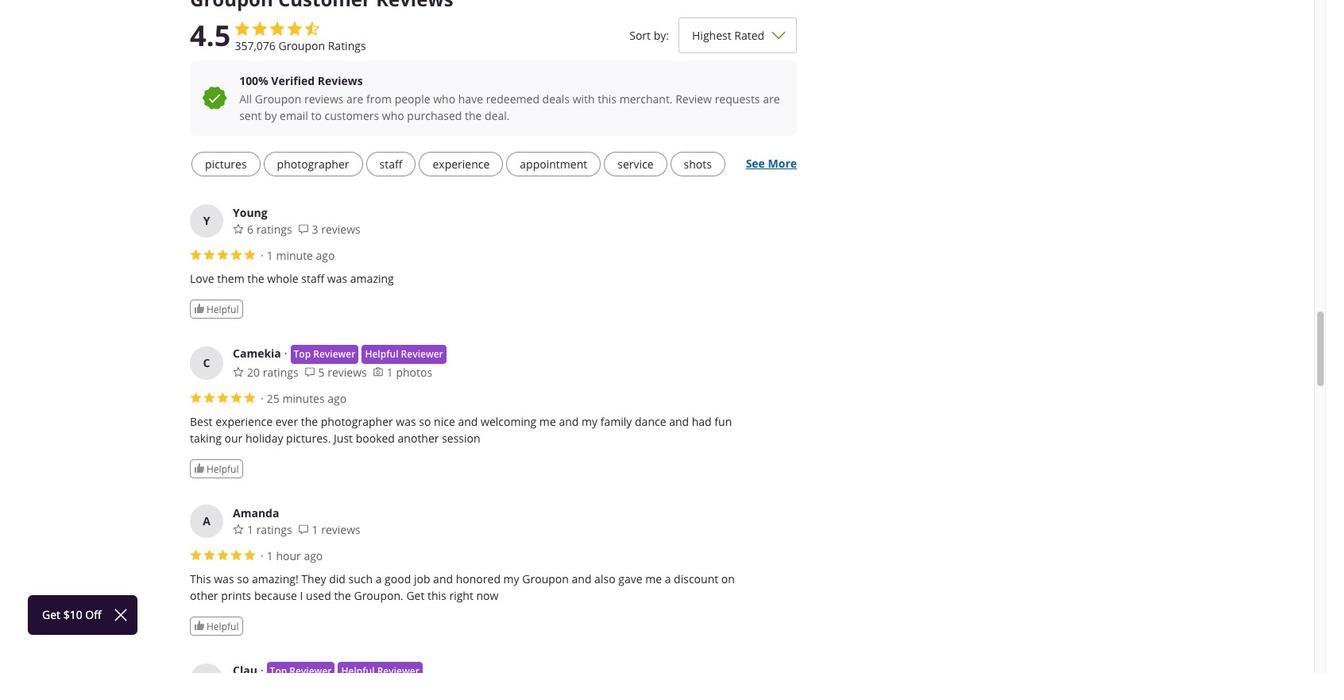 Task type: locate. For each thing, give the bounding box(es) containing it.
reviews for 3 reviews
[[321, 222, 361, 237]]

my right honored
[[503, 571, 519, 586]]

0 horizontal spatial was
[[214, 571, 234, 586]]

experience up our on the bottom
[[216, 414, 273, 429]]

helpful button down taking
[[190, 459, 244, 478]]

5 reviews image
[[304, 366, 315, 377]]

staff down 1 minute ago
[[301, 271, 324, 286]]

1 for 1 hour ago
[[267, 548, 273, 563]]

2 vertical spatial ago
[[304, 548, 323, 563]]

sort by:
[[630, 28, 669, 43]]

0 vertical spatial me
[[539, 414, 556, 429]]

camekia button
[[233, 346, 281, 361]]

was up prints
[[214, 571, 234, 586]]

so inside best experience ever the photographer was so nice and welcoming me and my family dance and had fun taking our holiday pictures. just booked another session
[[419, 414, 431, 429]]

0 horizontal spatial this
[[428, 588, 446, 603]]

taking
[[190, 431, 222, 446]]

the down have
[[465, 108, 482, 123]]

1 hour ago
[[267, 548, 323, 563]]

ago down 3 at the left
[[316, 248, 335, 263]]

them
[[217, 271, 244, 286]]

1 vertical spatial groupon
[[255, 91, 301, 106]]

deal.
[[485, 108, 510, 123]]

1 horizontal spatial me
[[645, 571, 662, 586]]

deals
[[542, 91, 570, 106]]

1 horizontal spatial are
[[763, 91, 780, 106]]

1 are from the left
[[347, 91, 364, 106]]

young
[[233, 205, 268, 220]]

who
[[433, 91, 455, 106], [382, 108, 404, 123]]

me inside best experience ever the photographer was so nice and welcoming me and my family dance and had fun taking our holiday pictures. just booked another session
[[539, 414, 556, 429]]

photographer
[[277, 156, 349, 172], [321, 414, 393, 429]]

1 horizontal spatial reviewer
[[401, 347, 443, 361]]

who up purchased
[[433, 91, 455, 106]]

and left family
[[559, 414, 579, 429]]

0 vertical spatial was
[[327, 271, 347, 286]]

this right the with
[[598, 91, 617, 106]]

helpful down them
[[207, 303, 239, 315]]

appointment radio
[[506, 152, 601, 176]]

ratings for 1 ratings
[[256, 522, 292, 537]]

1 horizontal spatial so
[[419, 414, 431, 429]]

ago down 5 reviews
[[328, 391, 347, 406]]

helpful
[[207, 303, 239, 315], [207, 462, 239, 475], [207, 620, 239, 633]]

0 vertical spatial experience
[[433, 156, 490, 172]]

a up groupon.
[[376, 571, 382, 586]]

this inside the this was so amazing! they did such a good job and honored my groupon and also gave me a discount on other prints because i used the groupon. get this right now
[[428, 588, 446, 603]]

my inside the this was so amazing! they did such a good job and honored my groupon and also gave me a discount on other prints because i used the groupon. get this right now
[[503, 571, 519, 586]]

reviews
[[304, 91, 344, 106], [321, 222, 361, 237], [328, 365, 367, 380], [321, 522, 361, 537]]

so inside the this was so amazing! they did such a good job and honored my groupon and also gave me a discount on other prints because i used the groupon. get this right now
[[237, 571, 249, 586]]

photographer down to
[[277, 156, 349, 172]]

reviews
[[318, 73, 363, 88]]

my for honored
[[503, 571, 519, 586]]

best experience ever the photographer was so nice and welcoming me and my family dance and had fun taking our holiday pictures. just booked another session
[[190, 414, 732, 446]]

0 horizontal spatial so
[[237, 571, 249, 586]]

1 vertical spatial was
[[396, 414, 416, 429]]

6 ratings image
[[233, 223, 244, 234]]

1 vertical spatial photographer
[[321, 414, 393, 429]]

photos
[[396, 365, 432, 380]]

dance
[[635, 414, 666, 429]]

so up another
[[419, 414, 431, 429]]

1 right 1 ratings icon
[[247, 522, 254, 537]]

prints
[[221, 588, 251, 603]]

helpful down prints
[[207, 620, 239, 633]]

2 vertical spatial helpful button
[[190, 617, 244, 636]]

who down from
[[382, 108, 404, 123]]

ago
[[316, 248, 335, 263], [328, 391, 347, 406], [304, 548, 323, 563]]

helpful reviewer
[[365, 347, 443, 361]]

was for photographer
[[396, 414, 416, 429]]

2 horizontal spatial was
[[396, 414, 416, 429]]

helpful button down them
[[190, 300, 244, 319]]

0 vertical spatial staff
[[379, 156, 402, 172]]

ratings down "amanda"
[[256, 522, 292, 537]]

0 vertical spatial ago
[[316, 248, 335, 263]]

option group
[[190, 149, 738, 180]]

redeemed
[[486, 91, 540, 106]]

1 vertical spatial experience
[[216, 414, 273, 429]]

0 horizontal spatial are
[[347, 91, 364, 106]]

me
[[539, 414, 556, 429], [645, 571, 662, 586]]

0 horizontal spatial experience
[[216, 414, 273, 429]]

the inside the this was so amazing! they did such a good job and honored my groupon and also gave me a discount on other prints because i used the groupon. get this right now
[[334, 588, 351, 603]]

0 horizontal spatial a
[[376, 571, 382, 586]]

1 vertical spatial my
[[503, 571, 519, 586]]

me right welcoming
[[539, 414, 556, 429]]

helpful button
[[190, 300, 244, 319], [190, 459, 244, 478], [190, 617, 244, 636]]

y
[[203, 213, 210, 228]]

customers
[[325, 108, 379, 123]]

ratings right 6
[[256, 222, 292, 237]]

young button
[[233, 205, 268, 220]]

experience down purchased
[[433, 156, 490, 172]]

such
[[348, 571, 373, 586]]

was for staff
[[327, 271, 347, 286]]

amanda button
[[233, 505, 279, 520]]

to
[[311, 108, 322, 123]]

0 horizontal spatial me
[[539, 414, 556, 429]]

are right requests
[[763, 91, 780, 106]]

had
[[692, 414, 712, 429]]

ever
[[275, 414, 298, 429]]

reviews right 3 at the left
[[321, 222, 361, 237]]

6 ratings
[[247, 222, 292, 237]]

helpful button for experience
[[190, 459, 244, 478]]

6
[[247, 222, 254, 237]]

2 vertical spatial helpful
[[207, 620, 239, 633]]

get
[[406, 588, 425, 603]]

0 horizontal spatial who
[[382, 108, 404, 123]]

2 vertical spatial groupon
[[522, 571, 569, 586]]

review
[[676, 91, 712, 106]]

so up prints
[[237, 571, 249, 586]]

3 helpful button from the top
[[190, 617, 244, 636]]

the
[[465, 108, 482, 123], [247, 271, 264, 286], [301, 414, 318, 429], [334, 588, 351, 603]]

job
[[414, 571, 430, 586]]

was inside best experience ever the photographer was so nice and welcoming me and my family dance and had fun taking our holiday pictures. just booked another session
[[396, 414, 416, 429]]

are up customers
[[347, 91, 364, 106]]

0 vertical spatial who
[[433, 91, 455, 106]]

3
[[312, 222, 318, 237]]

the down did at left
[[334, 588, 351, 603]]

1 vertical spatial this
[[428, 588, 446, 603]]

are
[[347, 91, 364, 106], [763, 91, 780, 106]]

0 vertical spatial my
[[582, 414, 598, 429]]

groupon up verified
[[279, 38, 325, 53]]

discount
[[674, 571, 719, 586]]

and left had
[[669, 414, 689, 429]]

1 right 1 photos
[[387, 365, 393, 380]]

1 helpful button from the top
[[190, 300, 244, 319]]

ratings right the 20
[[263, 365, 298, 380]]

this right get
[[428, 588, 446, 603]]

by
[[264, 108, 277, 123]]

1 vertical spatial ago
[[328, 391, 347, 406]]

and up 'session'
[[458, 414, 478, 429]]

with
[[573, 91, 595, 106]]

1 for 1 ratings
[[247, 522, 254, 537]]

2 are from the left
[[763, 91, 780, 106]]

amanda
[[233, 505, 279, 520]]

reviews right the '5'
[[328, 365, 367, 380]]

the up pictures.
[[301, 414, 318, 429]]

1 vertical spatial ratings
[[263, 365, 298, 380]]

1 horizontal spatial was
[[327, 271, 347, 286]]

and left also
[[572, 571, 592, 586]]

by:
[[654, 28, 669, 43]]

1 horizontal spatial this
[[598, 91, 617, 106]]

staff
[[379, 156, 402, 172], [301, 271, 324, 286]]

me right gave
[[645, 571, 662, 586]]

2 vertical spatial ratings
[[256, 522, 292, 537]]

another
[[398, 431, 439, 446]]

a
[[376, 571, 382, 586], [665, 571, 671, 586]]

all
[[239, 91, 252, 106]]

1 ratings
[[247, 522, 292, 537]]

1 vertical spatial so
[[237, 571, 249, 586]]

honored
[[456, 571, 501, 586]]

photographer inside best experience ever the photographer was so nice and welcoming me and my family dance and had fun taking our holiday pictures. just booked another session
[[321, 414, 393, 429]]

reviewer up photos
[[401, 347, 443, 361]]

sort
[[630, 28, 651, 43]]

0 vertical spatial this
[[598, 91, 617, 106]]

100% verified reviews all groupon reviews are from people who have redeemed deals with this merchant. review requests are sent by email to customers who purchased the deal.
[[239, 73, 780, 123]]

the inside best experience ever the photographer was so nice and welcoming me and my family dance and had fun taking our holiday pictures. just booked another session
[[301, 414, 318, 429]]

groupon left also
[[522, 571, 569, 586]]

0 horizontal spatial reviewer
[[313, 347, 356, 361]]

2 reviewer from the left
[[401, 347, 443, 361]]

photographer up just
[[321, 414, 393, 429]]

1 horizontal spatial who
[[433, 91, 455, 106]]

my left family
[[582, 414, 598, 429]]

0 vertical spatial helpful button
[[190, 300, 244, 319]]

fun
[[715, 414, 732, 429]]

1 horizontal spatial staff
[[379, 156, 402, 172]]

sent
[[239, 108, 262, 123]]

have
[[458, 91, 483, 106]]

2 helpful from the top
[[207, 462, 239, 475]]

reviewer up 5 reviews
[[313, 347, 356, 361]]

photographer inside "radio"
[[277, 156, 349, 172]]

helpful button down other
[[190, 617, 244, 636]]

this inside 100% verified reviews all groupon reviews are from people who have redeemed deals with this merchant. review requests are sent by email to customers who purchased the deal.
[[598, 91, 617, 106]]

a
[[203, 514, 210, 529]]

2 vertical spatial was
[[214, 571, 234, 586]]

our
[[225, 431, 243, 446]]

1 left hour
[[267, 548, 273, 563]]

was left amazing
[[327, 271, 347, 286]]

helpful down our on the bottom
[[207, 462, 239, 475]]

groupon.
[[354, 588, 404, 603]]

my
[[582, 414, 598, 429], [503, 571, 519, 586]]

reviewer for helpful reviewer
[[401, 347, 443, 361]]

1 horizontal spatial my
[[582, 414, 598, 429]]

because
[[254, 588, 297, 603]]

me inside the this was so amazing! they did such a good job and honored my groupon and also gave me a discount on other prints because i used the groupon. get this right now
[[645, 571, 662, 586]]

2 helpful button from the top
[[190, 459, 244, 478]]

1 horizontal spatial experience
[[433, 156, 490, 172]]

0 vertical spatial so
[[419, 414, 431, 429]]

right
[[449, 588, 474, 603]]

reviews up to
[[304, 91, 344, 106]]

pictures radio
[[192, 152, 260, 176]]

1 vertical spatial helpful
[[207, 462, 239, 475]]

booked
[[356, 431, 395, 446]]

3 reviews image
[[298, 223, 309, 234]]

1 right 1 reviews image
[[312, 522, 318, 537]]

my inside best experience ever the photographer was so nice and welcoming me and my family dance and had fun taking our holiday pictures. just booked another session
[[582, 414, 598, 429]]

3 helpful from the top
[[207, 620, 239, 633]]

1 left minute
[[267, 248, 273, 263]]

a left discount
[[665, 571, 671, 586]]

0 vertical spatial ratings
[[256, 222, 292, 237]]

helpful for experience
[[207, 462, 239, 475]]

pictures.
[[286, 431, 331, 446]]

experience inside "experience" option
[[433, 156, 490, 172]]

reviewer for top reviewer
[[313, 347, 356, 361]]

so
[[419, 414, 431, 429], [237, 571, 249, 586]]

this
[[598, 91, 617, 106], [428, 588, 446, 603]]

groupon inside the this was so amazing! they did such a good job and honored my groupon and also gave me a discount on other prints because i used the groupon. get this right now
[[522, 571, 569, 586]]

1 reviewer from the left
[[313, 347, 356, 361]]

helpful for was
[[207, 620, 239, 633]]

on
[[721, 571, 735, 586]]

ago for 1 minute ago
[[316, 248, 335, 263]]

appointment
[[520, 156, 587, 172]]

1 vertical spatial me
[[645, 571, 662, 586]]

staff down from
[[379, 156, 402, 172]]

1 vertical spatial helpful button
[[190, 459, 244, 478]]

requests
[[715, 91, 760, 106]]

groupon up by
[[255, 91, 301, 106]]

top
[[294, 347, 311, 361]]

was up another
[[396, 414, 416, 429]]

reviews right 1 reviews image
[[321, 522, 361, 537]]

1 helpful from the top
[[207, 303, 239, 315]]

people
[[395, 91, 430, 106]]

0 horizontal spatial my
[[503, 571, 519, 586]]

0 vertical spatial helpful
[[207, 303, 239, 315]]

20 ratings image
[[233, 366, 244, 377]]

1 horizontal spatial a
[[665, 571, 671, 586]]

0 vertical spatial photographer
[[277, 156, 349, 172]]

experience
[[433, 156, 490, 172], [216, 414, 273, 429]]

this
[[190, 571, 211, 586]]

1 vertical spatial staff
[[301, 271, 324, 286]]

ago up "they"
[[304, 548, 323, 563]]



Task type: describe. For each thing, give the bounding box(es) containing it.
1 photos image
[[373, 366, 384, 377]]

more
[[768, 156, 797, 171]]

see more
[[746, 156, 797, 171]]

amazing!
[[252, 571, 299, 586]]

5
[[318, 365, 325, 380]]

the right them
[[247, 271, 264, 286]]

from
[[366, 91, 392, 106]]

shots radio
[[670, 152, 725, 176]]

reviews for 5 reviews
[[328, 365, 367, 380]]

5 reviews
[[318, 365, 367, 380]]

service radio
[[604, 152, 667, 176]]

just
[[334, 431, 353, 446]]

see more button
[[746, 155, 797, 192]]

photographer radio
[[264, 152, 363, 176]]

session
[[442, 431, 480, 446]]

4.5
[[190, 16, 231, 55]]

0 vertical spatial groupon
[[279, 38, 325, 53]]

1 for 1 reviews
[[312, 522, 318, 537]]

1 vertical spatial who
[[382, 108, 404, 123]]

gave
[[618, 571, 643, 586]]

minutes
[[282, 391, 325, 406]]

1 reviews
[[312, 522, 361, 537]]

pictures
[[205, 156, 247, 172]]

ratings
[[328, 38, 366, 53]]

shots
[[684, 156, 712, 172]]

0 horizontal spatial staff
[[301, 271, 324, 286]]

ratings for 6 ratings
[[256, 222, 292, 237]]

whole
[[267, 271, 299, 286]]

email
[[280, 108, 308, 123]]

i
[[300, 588, 303, 603]]

was inside the this was so amazing! they did such a good job and honored my groupon and also gave me a discount on other prints because i used the groupon. get this right now
[[214, 571, 234, 586]]

c
[[203, 355, 210, 370]]

helpful button for was
[[190, 617, 244, 636]]

hour
[[276, 548, 301, 563]]

ago for 25 minutes ago
[[328, 391, 347, 406]]

they
[[301, 571, 326, 586]]

25 minutes ago
[[267, 391, 347, 406]]

1 for 1 photos
[[387, 365, 393, 380]]

love
[[190, 271, 214, 286]]

2 a from the left
[[665, 571, 671, 586]]

1 minute ago
[[267, 248, 335, 263]]

25
[[267, 391, 280, 406]]

helpful button for them
[[190, 300, 244, 319]]

helpful for them
[[207, 303, 239, 315]]

amazing
[[350, 271, 394, 286]]

verified
[[271, 73, 315, 88]]

1 for 1 minute ago
[[267, 248, 273, 263]]

reviews for 1 reviews
[[321, 522, 361, 537]]

camekia
[[233, 346, 281, 361]]

3 reviews
[[312, 222, 361, 237]]

1 reviews image
[[298, 524, 309, 535]]

and right the job
[[433, 571, 453, 586]]

357,076
[[235, 38, 276, 53]]

staff radio
[[366, 152, 416, 176]]

ago for 1 hour ago
[[304, 548, 323, 563]]

family
[[601, 414, 632, 429]]

love them the whole staff was amazing
[[190, 271, 394, 286]]

purchased
[[407, 108, 462, 123]]

staff inside "option"
[[379, 156, 402, 172]]

the inside 100% verified reviews all groupon reviews are from people who have redeemed deals with this merchant. review requests are sent by email to customers who purchased the deal.
[[465, 108, 482, 123]]

welcoming
[[481, 414, 537, 429]]

357,076 groupon ratings
[[235, 38, 366, 53]]

did
[[329, 571, 346, 586]]

top reviewer button
[[291, 345, 359, 364]]

option group containing pictures
[[190, 149, 738, 180]]

used
[[306, 588, 331, 603]]

1 a from the left
[[376, 571, 382, 586]]

experience inside best experience ever the photographer was so nice and welcoming me and my family dance and had fun taking our holiday pictures. just booked another session
[[216, 414, 273, 429]]

groupon inside 100% verified reviews all groupon reviews are from people who have redeemed deals with this merchant. review requests are sent by email to customers who purchased the deal.
[[255, 91, 301, 106]]

now
[[476, 588, 499, 603]]

100%
[[239, 73, 268, 88]]

other
[[190, 588, 218, 603]]

see
[[746, 156, 765, 171]]

ratings for 20 ratings
[[263, 365, 298, 380]]

reviews inside 100% verified reviews all groupon reviews are from people who have redeemed deals with this merchant. review requests are sent by email to customers who purchased the deal.
[[304, 91, 344, 106]]

good
[[385, 571, 411, 586]]

1 photos
[[387, 365, 432, 380]]

20 ratings
[[247, 365, 298, 380]]

this was so amazing! they did such a good job and honored my groupon and also gave me a discount on other prints because i used the groupon. get this right now
[[190, 571, 735, 603]]

service
[[618, 156, 654, 172]]

experience radio
[[419, 152, 503, 176]]

nice
[[434, 414, 455, 429]]

minute
[[276, 248, 313, 263]]

20
[[247, 365, 260, 380]]

also
[[594, 571, 616, 586]]

top reviewer
[[294, 347, 356, 361]]

1 ratings image
[[233, 524, 244, 535]]

best
[[190, 414, 213, 429]]

merchant.
[[620, 91, 673, 106]]

helpful
[[365, 347, 399, 361]]

my for and
[[582, 414, 598, 429]]



Task type: vqa. For each thing, say whether or not it's contained in the screenshot.
such
yes



